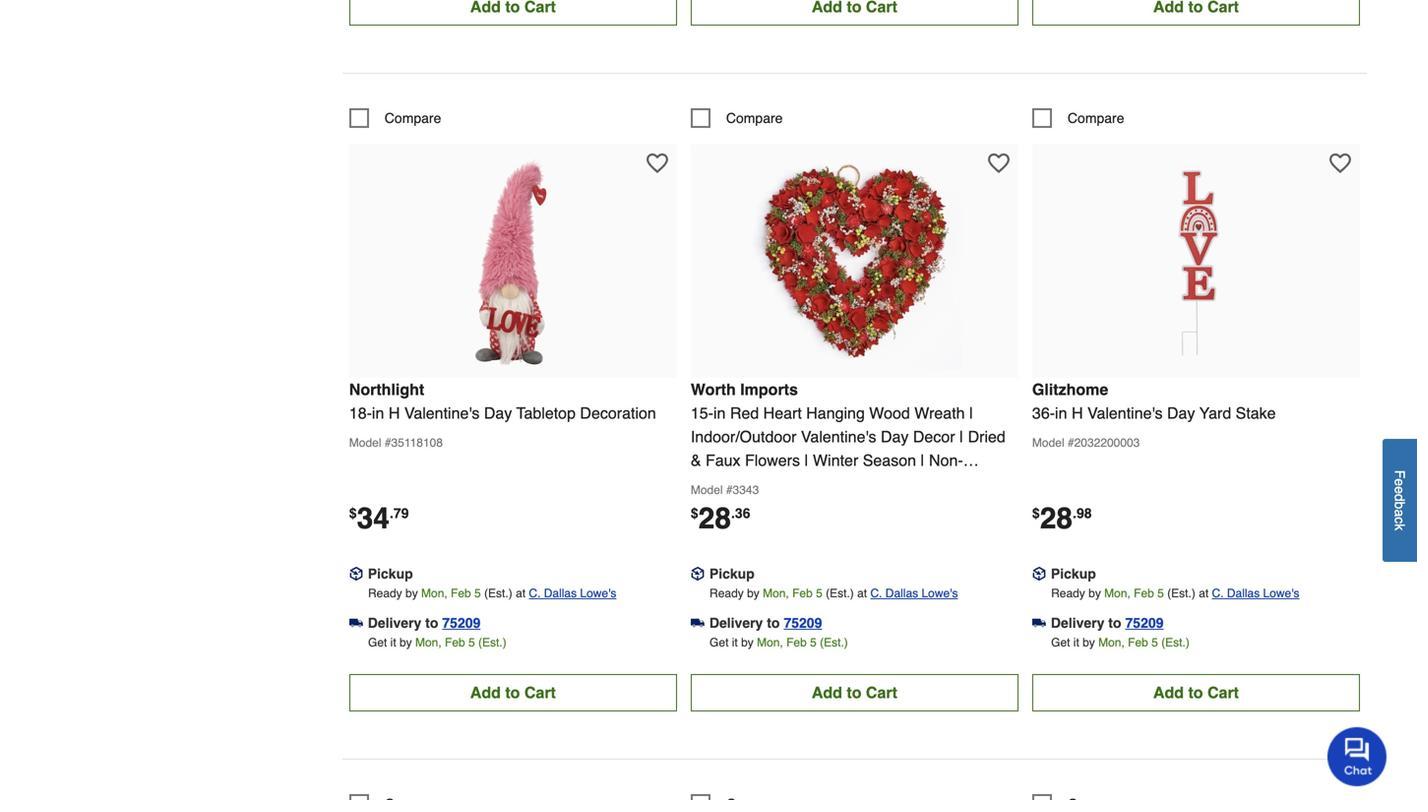 Task type: vqa. For each thing, say whether or not it's contained in the screenshot.
the leftmost "delivery"
yes



Task type: describe. For each thing, give the bounding box(es) containing it.
2 heart outline image from the left
[[1330, 152, 1351, 174]]

# for 36-
[[1068, 436, 1074, 450]]

# for 18-
[[385, 436, 391, 450]]

28 inside worth imports 15-in red heart hanging wood wreath | indoor/outdoor valentine's day decor | dried & faux flowers | winter season | non- powered model # 3343 $ 28 .36
[[699, 501, 731, 535]]

&
[[691, 451, 701, 469]]

5014963403 element
[[1032, 794, 1125, 800]]

ready by mon, feb 5 (est.) at c. dallas lowe's for first truck filled image from the right
[[1051, 587, 1300, 600]]

faux
[[706, 451, 741, 469]]

k
[[1392, 524, 1408, 531]]

2 c. from the left
[[871, 587, 882, 600]]

75209 button for c. dallas lowe's button corresponding to 3rd truck filled image from right pickup image
[[442, 613, 481, 633]]

lowe's for first truck filled image from the right
[[1263, 587, 1300, 600]]

34
[[357, 501, 390, 535]]

2 get it by mon, feb 5 (est.) from the left
[[710, 636, 848, 650]]

f e e d b a c k
[[1392, 470, 1408, 531]]

75209 for first truck filled image from the right
[[1126, 615, 1164, 631]]

glitzhome
[[1032, 380, 1109, 399]]

5014220895 element
[[349, 794, 441, 800]]

glitzhome 36-in h valentine's day yard stake
[[1032, 380, 1276, 422]]

75209 button for pickup image for second truck filled image's c. dallas lowe's button
[[784, 613, 822, 633]]

heart outline image
[[647, 152, 668, 174]]

powered
[[691, 475, 753, 493]]

in for 36-
[[1055, 404, 1067, 422]]

red
[[730, 404, 759, 422]]

1 pickup from the left
[[368, 566, 413, 582]]

h for 18-
[[389, 404, 400, 422]]

pickup image for first truck filled image from the right
[[1032, 567, 1046, 581]]

non-
[[929, 451, 963, 469]]

b
[[1392, 502, 1408, 509]]

imports
[[740, 380, 798, 399]]

2 truck filled image from the left
[[691, 616, 705, 630]]

2032200003
[[1074, 436, 1140, 450]]

$ 34 .79
[[349, 501, 409, 535]]

worth imports 3343 15-in red heart hanging wood wreath | indoor/outdoor valentine's day decor | dried & faux flowers | winter season | non-powered image
[[746, 153, 963, 370]]

wood
[[869, 404, 910, 422]]

c. dallas lowe's button for first truck filled image from the right pickup image
[[1212, 584, 1300, 603]]

| left non-
[[921, 451, 925, 469]]

36-
[[1032, 404, 1055, 422]]

3 at from the left
[[1199, 587, 1209, 600]]

1 ready from the left
[[368, 587, 402, 600]]

3 add from the left
[[1154, 683, 1184, 702]]

wreath
[[915, 404, 965, 422]]

model for 18-
[[349, 436, 381, 450]]

model # 35118108
[[349, 436, 443, 450]]

chat invite button image
[[1328, 726, 1388, 786]]

3 pickup from the left
[[1051, 566, 1096, 582]]

5014219017 element
[[349, 108, 441, 128]]

lowe's for second truck filled image
[[922, 587, 958, 600]]

f e e d b a c k button
[[1383, 439, 1417, 562]]

flowers
[[745, 451, 800, 469]]

2 pickup from the left
[[710, 566, 755, 582]]

1 add from the left
[[470, 683, 501, 702]]

.36
[[731, 505, 751, 521]]

1 cart from the left
[[525, 683, 556, 702]]

2 it from the left
[[732, 636, 738, 650]]

season
[[863, 451, 916, 469]]

in inside worth imports 15-in red heart hanging wood wreath | indoor/outdoor valentine's day decor | dried & faux flowers | winter season | non- powered model # 3343 $ 28 .36
[[714, 404, 726, 422]]

35118108
[[391, 436, 443, 450]]

3 add to cart button from the left
[[1032, 674, 1360, 712]]

$ inside worth imports 15-in red heart hanging wood wreath | indoor/outdoor valentine's day decor | dried & faux flowers | winter season | non- powered model # 3343 $ 28 .36
[[691, 505, 699, 521]]

$ for 28
[[1032, 505, 1040, 521]]

1 heart outline image from the left
[[988, 152, 1010, 174]]

1 truck filled image from the left
[[349, 616, 363, 630]]

3 ready from the left
[[1051, 587, 1086, 600]]

ready by mon, feb 5 (est.) at c. dallas lowe's for 3rd truck filled image from right
[[368, 587, 617, 600]]

2 e from the top
[[1392, 486, 1408, 494]]

glitzhome 2032200003 36-in h valentine's day yard stake image
[[1088, 153, 1305, 370]]

1 delivery from the left
[[368, 615, 422, 631]]

1 add to cart button from the left
[[349, 674, 677, 712]]

model for 36-
[[1032, 436, 1065, 450]]

northlight 35118108 18-in h valentine's day tabletop decoration image
[[405, 153, 621, 370]]

15-
[[691, 404, 714, 422]]

indoor/outdoor
[[691, 428, 797, 446]]

d
[[1392, 494, 1408, 502]]

3 truck filled image from the left
[[1032, 616, 1046, 630]]

c. dallas lowe's button for pickup image for second truck filled image
[[871, 584, 958, 603]]

3343
[[733, 483, 759, 497]]

1 get from the left
[[368, 636, 387, 650]]

hanging
[[806, 404, 865, 422]]

compare for "5014219017" element
[[385, 110, 441, 126]]

1 e from the top
[[1392, 479, 1408, 486]]

2 ready from the left
[[710, 587, 744, 600]]

compare for 5015028997 element
[[1068, 110, 1125, 126]]



Task type: locate. For each thing, give the bounding box(es) containing it.
ready down actual price $28.36 element
[[710, 587, 744, 600]]

1 ready by mon, feb 5 (est.) at c. dallas lowe's from the left
[[368, 587, 617, 600]]

in down the northlight on the left
[[372, 404, 384, 422]]

ready down $ 28 .98
[[1051, 587, 1086, 600]]

1 horizontal spatial lowe's
[[922, 587, 958, 600]]

compare inside 5001251539 element
[[726, 110, 783, 126]]

winter
[[813, 451, 859, 469]]

add to cart button
[[349, 674, 677, 712], [691, 674, 1019, 712], [1032, 674, 1360, 712]]

2 horizontal spatial truck filled image
[[1032, 616, 1046, 630]]

75209
[[442, 615, 481, 631], [784, 615, 822, 631], [1126, 615, 1164, 631]]

day inside worth imports 15-in red heart hanging wood wreath | indoor/outdoor valentine's day decor | dried & faux flowers | winter season | non- powered model # 3343 $ 28 .36
[[881, 428, 909, 446]]

2 at from the left
[[857, 587, 867, 600]]

.98
[[1073, 505, 1092, 521]]

in
[[372, 404, 384, 422], [714, 404, 726, 422], [1055, 404, 1067, 422]]

$ inside $ 28 .98
[[1032, 505, 1040, 521]]

1 horizontal spatial get
[[710, 636, 729, 650]]

$ left the '.79'
[[349, 505, 357, 521]]

3 add to cart from the left
[[1154, 683, 1239, 702]]

ready down actual price $34.79 element
[[368, 587, 402, 600]]

0 horizontal spatial valentine's
[[404, 404, 480, 422]]

day left the tabletop at bottom
[[484, 404, 512, 422]]

h down the northlight on the left
[[389, 404, 400, 422]]

# down the northlight on the left
[[385, 436, 391, 450]]

0 horizontal spatial it
[[390, 636, 396, 650]]

1 horizontal spatial ready by mon, feb 5 (est.) at c. dallas lowe's
[[710, 587, 958, 600]]

c
[[1392, 517, 1408, 524]]

2 cart from the left
[[866, 683, 898, 702]]

2 horizontal spatial get it by mon, feb 5 (est.)
[[1051, 636, 1190, 650]]

$ left .98
[[1032, 505, 1040, 521]]

3 c. dallas lowe's button from the left
[[1212, 584, 1300, 603]]

2 pickup image from the left
[[691, 567, 705, 581]]

$ down powered
[[691, 505, 699, 521]]

1 horizontal spatial add
[[812, 683, 843, 702]]

1 horizontal spatial add to cart button
[[691, 674, 1019, 712]]

1 horizontal spatial #
[[726, 483, 733, 497]]

actual price $34.79 element
[[349, 501, 409, 535]]

2 dallas from the left
[[886, 587, 919, 600]]

1 75209 from the left
[[442, 615, 481, 631]]

|
[[970, 404, 974, 422], [960, 428, 964, 446], [805, 451, 809, 469], [921, 451, 925, 469]]

1 75209 button from the left
[[442, 613, 481, 633]]

3 75209 from the left
[[1126, 615, 1164, 631]]

1 horizontal spatial add to cart
[[812, 683, 898, 702]]

model inside worth imports 15-in red heart hanging wood wreath | indoor/outdoor valentine's day decor | dried & faux flowers | winter season | non- powered model # 3343 $ 28 .36
[[691, 483, 723, 497]]

decor
[[913, 428, 955, 446]]

1 lowe's from the left
[[580, 587, 617, 600]]

2 add to cart from the left
[[812, 683, 898, 702]]

2 75209 from the left
[[784, 615, 822, 631]]

2 horizontal spatial compare
[[1068, 110, 1125, 126]]

pickup image for second truck filled image
[[691, 567, 705, 581]]

2 75209 button from the left
[[784, 613, 822, 633]]

5
[[474, 587, 481, 600], [816, 587, 823, 600], [1158, 587, 1164, 600], [469, 636, 475, 650], [810, 636, 817, 650], [1152, 636, 1158, 650]]

yard
[[1200, 404, 1232, 422]]

1 horizontal spatial c.
[[871, 587, 882, 600]]

75209 for 3rd truck filled image from right
[[442, 615, 481, 631]]

75209 for second truck filled image
[[784, 615, 822, 631]]

1 horizontal spatial c. dallas lowe's button
[[871, 584, 958, 603]]

dried
[[968, 428, 1006, 446]]

ready
[[368, 587, 402, 600], [710, 587, 744, 600], [1051, 587, 1086, 600]]

add to cart
[[470, 683, 556, 702], [812, 683, 898, 702], [1154, 683, 1239, 702]]

dallas for second truck filled image
[[886, 587, 919, 600]]

3 pickup image from the left
[[1032, 567, 1046, 581]]

model down 36- in the right bottom of the page
[[1032, 436, 1065, 450]]

it
[[390, 636, 396, 650], [732, 636, 738, 650], [1074, 636, 1080, 650]]

2 horizontal spatial at
[[1199, 587, 1209, 600]]

f
[[1392, 470, 1408, 479]]

2 horizontal spatial get
[[1051, 636, 1070, 650]]

compare
[[385, 110, 441, 126], [726, 110, 783, 126], [1068, 110, 1125, 126]]

2 horizontal spatial cart
[[1208, 683, 1239, 702]]

(est.)
[[484, 587, 513, 600], [826, 587, 854, 600], [1168, 587, 1196, 600], [478, 636, 507, 650], [820, 636, 848, 650], [1162, 636, 1190, 650]]

pickup image down actual price $28.36 element
[[691, 567, 705, 581]]

3 delivery to 75209 from the left
[[1051, 615, 1164, 631]]

e up d
[[1392, 479, 1408, 486]]

2 delivery to 75209 from the left
[[710, 615, 822, 631]]

pickup
[[368, 566, 413, 582], [710, 566, 755, 582], [1051, 566, 1096, 582]]

2 horizontal spatial ready
[[1051, 587, 1086, 600]]

0 horizontal spatial add to cart
[[470, 683, 556, 702]]

2 h from the left
[[1072, 404, 1083, 422]]

1 in from the left
[[372, 404, 384, 422]]

dallas for 3rd truck filled image from right
[[544, 587, 577, 600]]

add to cart for third add to cart button from the left
[[1154, 683, 1239, 702]]

1 pickup image from the left
[[349, 567, 363, 581]]

0 horizontal spatial day
[[484, 404, 512, 422]]

1 horizontal spatial pickup image
[[691, 567, 705, 581]]

model up actual price $28.36 element
[[691, 483, 723, 497]]

2 horizontal spatial $
[[1032, 505, 1040, 521]]

2 horizontal spatial day
[[1167, 404, 1195, 422]]

valentine's inside northlight 18-in h valentine's day tabletop decoration
[[404, 404, 480, 422]]

2 $ from the left
[[691, 505, 699, 521]]

2 horizontal spatial it
[[1074, 636, 1080, 650]]

c.
[[529, 587, 541, 600], [871, 587, 882, 600], [1212, 587, 1224, 600]]

# up .36
[[726, 483, 733, 497]]

in down glitzhome
[[1055, 404, 1067, 422]]

valentine's inside the glitzhome 36-in h valentine's day yard stake
[[1088, 404, 1163, 422]]

2 horizontal spatial pickup
[[1051, 566, 1096, 582]]

0 horizontal spatial get
[[368, 636, 387, 650]]

2 horizontal spatial dallas
[[1227, 587, 1260, 600]]

| left winter
[[805, 451, 809, 469]]

pickup down actual price $28.36 element
[[710, 566, 755, 582]]

0 horizontal spatial ready
[[368, 587, 402, 600]]

1 horizontal spatial 28
[[1040, 501, 1073, 535]]

1 horizontal spatial it
[[732, 636, 738, 650]]

3 c. from the left
[[1212, 587, 1224, 600]]

1 $ from the left
[[349, 505, 357, 521]]

pickup down $ 28 .98
[[1051, 566, 1096, 582]]

0 horizontal spatial compare
[[385, 110, 441, 126]]

worth imports 15-in red heart hanging wood wreath | indoor/outdoor valentine's day decor | dried & faux flowers | winter season | non- powered model # 3343 $ 28 .36
[[691, 380, 1006, 535]]

$ 28 .98
[[1032, 501, 1092, 535]]

valentine's for glitzhome
[[1088, 404, 1163, 422]]

day
[[484, 404, 512, 422], [1167, 404, 1195, 422], [881, 428, 909, 446]]

day left yard at the right of page
[[1167, 404, 1195, 422]]

valentine's up the 2032200003
[[1088, 404, 1163, 422]]

0 horizontal spatial c.
[[529, 587, 541, 600]]

1 horizontal spatial delivery to 75209
[[710, 615, 822, 631]]

pickup image down 34
[[349, 567, 363, 581]]

feb
[[451, 587, 471, 600], [792, 587, 813, 600], [1134, 587, 1154, 600], [445, 636, 465, 650], [787, 636, 807, 650], [1128, 636, 1149, 650]]

1 get it by mon, feb 5 (est.) from the left
[[368, 636, 507, 650]]

delivery
[[368, 615, 422, 631], [710, 615, 763, 631], [1051, 615, 1105, 631]]

2 in from the left
[[714, 404, 726, 422]]

1 compare from the left
[[385, 110, 441, 126]]

model down 18-
[[349, 436, 381, 450]]

75209 button
[[442, 613, 481, 633], [784, 613, 822, 633], [1126, 613, 1164, 633]]

2 horizontal spatial add to cart
[[1154, 683, 1239, 702]]

3 delivery from the left
[[1051, 615, 1105, 631]]

5001251539 element
[[691, 108, 783, 128]]

3 75209 button from the left
[[1126, 613, 1164, 633]]

model # 2032200003
[[1032, 436, 1140, 450]]

lowe's
[[580, 587, 617, 600], [922, 587, 958, 600], [1263, 587, 1300, 600]]

add
[[470, 683, 501, 702], [812, 683, 843, 702], [1154, 683, 1184, 702]]

2 horizontal spatial c.
[[1212, 587, 1224, 600]]

0 horizontal spatial in
[[372, 404, 384, 422]]

1 horizontal spatial delivery
[[710, 615, 763, 631]]

3 in from the left
[[1055, 404, 1067, 422]]

day inside northlight 18-in h valentine's day tabletop decoration
[[484, 404, 512, 422]]

1 horizontal spatial model
[[691, 483, 723, 497]]

0 horizontal spatial lowe's
[[580, 587, 617, 600]]

in inside northlight 18-in h valentine's day tabletop decoration
[[372, 404, 384, 422]]

28 down powered
[[699, 501, 731, 535]]

1 horizontal spatial in
[[714, 404, 726, 422]]

delivery to 75209 for first truck filled image from the right
[[1051, 615, 1164, 631]]

75209 button for c. dallas lowe's button related to first truck filled image from the right pickup image
[[1126, 613, 1164, 633]]

.79
[[390, 505, 409, 521]]

0 horizontal spatial 75209 button
[[442, 613, 481, 633]]

1 delivery to 75209 from the left
[[368, 615, 481, 631]]

1 horizontal spatial get it by mon, feb 5 (est.)
[[710, 636, 848, 650]]

| up dried
[[970, 404, 974, 422]]

h
[[389, 404, 400, 422], [1072, 404, 1083, 422]]

2 add to cart button from the left
[[691, 674, 1019, 712]]

tabletop
[[516, 404, 576, 422]]

0 horizontal spatial pickup
[[368, 566, 413, 582]]

2 horizontal spatial ready by mon, feb 5 (est.) at c. dallas lowe's
[[1051, 587, 1300, 600]]

0 horizontal spatial add
[[470, 683, 501, 702]]

0 horizontal spatial #
[[385, 436, 391, 450]]

2 horizontal spatial 75209
[[1126, 615, 1164, 631]]

5015028913 element
[[691, 794, 783, 800]]

1 c. from the left
[[529, 587, 541, 600]]

2 delivery from the left
[[710, 615, 763, 631]]

delivery to 75209 for second truck filled image
[[710, 615, 822, 631]]

3 ready by mon, feb 5 (est.) at c. dallas lowe's from the left
[[1051, 587, 1300, 600]]

1 horizontal spatial day
[[881, 428, 909, 446]]

$
[[349, 505, 357, 521], [691, 505, 699, 521], [1032, 505, 1040, 521]]

0 horizontal spatial add to cart button
[[349, 674, 677, 712]]

1 horizontal spatial $
[[691, 505, 699, 521]]

northlight
[[349, 380, 424, 399]]

0 horizontal spatial pickup image
[[349, 567, 363, 581]]

pickup image down $ 28 .98
[[1032, 567, 1046, 581]]

lowe's for 3rd truck filled image from right
[[580, 587, 617, 600]]

0 horizontal spatial 75209
[[442, 615, 481, 631]]

2 horizontal spatial delivery
[[1051, 615, 1105, 631]]

3 get it by mon, feb 5 (est.) from the left
[[1051, 636, 1190, 650]]

2 horizontal spatial #
[[1068, 436, 1074, 450]]

18-
[[349, 404, 372, 422]]

2 horizontal spatial c. dallas lowe's button
[[1212, 584, 1300, 603]]

0 horizontal spatial truck filled image
[[349, 616, 363, 630]]

0 horizontal spatial 28
[[699, 501, 731, 535]]

3 cart from the left
[[1208, 683, 1239, 702]]

2 horizontal spatial pickup image
[[1032, 567, 1046, 581]]

1 horizontal spatial heart outline image
[[1330, 152, 1351, 174]]

0 horizontal spatial delivery to 75209
[[368, 615, 481, 631]]

actual price $28.98 element
[[1032, 501, 1092, 535]]

pickup image for 3rd truck filled image from right
[[349, 567, 363, 581]]

1 horizontal spatial 75209 button
[[784, 613, 822, 633]]

in down worth
[[714, 404, 726, 422]]

0 horizontal spatial get it by mon, feb 5 (est.)
[[368, 636, 507, 650]]

compare inside 5015028997 element
[[1068, 110, 1125, 126]]

get it by mon, feb 5 (est.)
[[368, 636, 507, 650], [710, 636, 848, 650], [1051, 636, 1190, 650]]

a
[[1392, 509, 1408, 517]]

1 add to cart from the left
[[470, 683, 556, 702]]

valentine's inside worth imports 15-in red heart hanging wood wreath | indoor/outdoor valentine's day decor | dried & faux flowers | winter season | non- powered model # 3343 $ 28 .36
[[801, 428, 877, 446]]

3 get from the left
[[1051, 636, 1070, 650]]

day inside the glitzhome 36-in h valentine's day yard stake
[[1167, 404, 1195, 422]]

pickup image
[[349, 567, 363, 581], [691, 567, 705, 581], [1032, 567, 1046, 581]]

0 horizontal spatial $
[[349, 505, 357, 521]]

valentine's up '35118108'
[[404, 404, 480, 422]]

add to cart for second add to cart button from right
[[812, 683, 898, 702]]

cart
[[525, 683, 556, 702], [866, 683, 898, 702], [1208, 683, 1239, 702]]

2 compare from the left
[[726, 110, 783, 126]]

ready by mon, feb 5 (est.) at c. dallas lowe's
[[368, 587, 617, 600], [710, 587, 958, 600], [1051, 587, 1300, 600]]

# inside worth imports 15-in red heart hanging wood wreath | indoor/outdoor valentine's day decor | dried & faux flowers | winter season | non- powered model # 3343 $ 28 .36
[[726, 483, 733, 497]]

in inside the glitzhome 36-in h valentine's day yard stake
[[1055, 404, 1067, 422]]

2 c. dallas lowe's button from the left
[[871, 584, 958, 603]]

2 horizontal spatial lowe's
[[1263, 587, 1300, 600]]

by
[[406, 587, 418, 600], [747, 587, 760, 600], [1089, 587, 1101, 600], [400, 636, 412, 650], [741, 636, 754, 650], [1083, 636, 1095, 650]]

3 lowe's from the left
[[1263, 587, 1300, 600]]

2 lowe's from the left
[[922, 587, 958, 600]]

1 horizontal spatial cart
[[866, 683, 898, 702]]

heart outline image
[[988, 152, 1010, 174], [1330, 152, 1351, 174]]

1 horizontal spatial 75209
[[784, 615, 822, 631]]

0 horizontal spatial heart outline image
[[988, 152, 1010, 174]]

0 horizontal spatial c. dallas lowe's button
[[529, 584, 617, 603]]

day for tabletop
[[484, 404, 512, 422]]

2 horizontal spatial add
[[1154, 683, 1184, 702]]

2 horizontal spatial add to cart button
[[1032, 674, 1360, 712]]

| left dried
[[960, 428, 964, 446]]

pickup down actual price $34.79 element
[[368, 566, 413, 582]]

decoration
[[580, 404, 656, 422]]

northlight 18-in h valentine's day tabletop decoration
[[349, 380, 656, 422]]

# down glitzhome
[[1068, 436, 1074, 450]]

dallas
[[544, 587, 577, 600], [886, 587, 919, 600], [1227, 587, 1260, 600]]

dallas for first truck filled image from the right
[[1227, 587, 1260, 600]]

2 horizontal spatial valentine's
[[1088, 404, 1163, 422]]

h inside northlight 18-in h valentine's day tabletop decoration
[[389, 404, 400, 422]]

e up the b
[[1392, 486, 1408, 494]]

day for yard
[[1167, 404, 1195, 422]]

at
[[516, 587, 526, 600], [857, 587, 867, 600], [1199, 587, 1209, 600]]

actual price $28.36 element
[[691, 501, 751, 535]]

truck filled image
[[349, 616, 363, 630], [691, 616, 705, 630], [1032, 616, 1046, 630]]

1 horizontal spatial ready
[[710, 587, 744, 600]]

in for 18-
[[372, 404, 384, 422]]

e
[[1392, 479, 1408, 486], [1392, 486, 1408, 494]]

c. dallas lowe's button for 3rd truck filled image from right pickup image
[[529, 584, 617, 603]]

1 at from the left
[[516, 587, 526, 600]]

day down wood on the right of page
[[881, 428, 909, 446]]

2 horizontal spatial model
[[1032, 436, 1065, 450]]

valentine's for northlight
[[404, 404, 480, 422]]

1 c. dallas lowe's button from the left
[[529, 584, 617, 603]]

2 28 from the left
[[1040, 501, 1073, 535]]

3 dallas from the left
[[1227, 587, 1260, 600]]

1 horizontal spatial at
[[857, 587, 867, 600]]

1 it from the left
[[390, 636, 396, 650]]

28 down 'model # 2032200003'
[[1040, 501, 1073, 535]]

0 horizontal spatial h
[[389, 404, 400, 422]]

2 horizontal spatial delivery to 75209
[[1051, 615, 1164, 631]]

delivery to 75209
[[368, 615, 481, 631], [710, 615, 822, 631], [1051, 615, 1164, 631]]

get
[[368, 636, 387, 650], [710, 636, 729, 650], [1051, 636, 1070, 650]]

h for 36-
[[1072, 404, 1083, 422]]

h down glitzhome
[[1072, 404, 1083, 422]]

delivery to 75209 for 3rd truck filled image from right
[[368, 615, 481, 631]]

$ for 34
[[349, 505, 357, 521]]

1 horizontal spatial h
[[1072, 404, 1083, 422]]

2 add from the left
[[812, 683, 843, 702]]

c. dallas lowe's button
[[529, 584, 617, 603], [871, 584, 958, 603], [1212, 584, 1300, 603]]

3 it from the left
[[1074, 636, 1080, 650]]

compare for 5001251539 element
[[726, 110, 783, 126]]

#
[[385, 436, 391, 450], [1068, 436, 1074, 450], [726, 483, 733, 497]]

valentine's
[[404, 404, 480, 422], [1088, 404, 1163, 422], [801, 428, 877, 446]]

28
[[699, 501, 731, 535], [1040, 501, 1073, 535]]

1 horizontal spatial pickup
[[710, 566, 755, 582]]

stake
[[1236, 404, 1276, 422]]

2 get from the left
[[710, 636, 729, 650]]

2 horizontal spatial in
[[1055, 404, 1067, 422]]

model
[[349, 436, 381, 450], [1032, 436, 1065, 450], [691, 483, 723, 497]]

mon,
[[421, 587, 448, 600], [763, 587, 789, 600], [1105, 587, 1131, 600], [415, 636, 442, 650], [757, 636, 783, 650], [1099, 636, 1125, 650]]

1 horizontal spatial compare
[[726, 110, 783, 126]]

0 horizontal spatial ready by mon, feb 5 (est.) at c. dallas lowe's
[[368, 587, 617, 600]]

h inside the glitzhome 36-in h valentine's day yard stake
[[1072, 404, 1083, 422]]

2 ready by mon, feb 5 (est.) at c. dallas lowe's from the left
[[710, 587, 958, 600]]

compare inside "5014219017" element
[[385, 110, 441, 126]]

0 horizontal spatial dallas
[[544, 587, 577, 600]]

ready by mon, feb 5 (est.) at c. dallas lowe's for second truck filled image
[[710, 587, 958, 600]]

2 horizontal spatial 75209 button
[[1126, 613, 1164, 633]]

5015028997 element
[[1032, 108, 1125, 128]]

1 horizontal spatial valentine's
[[801, 428, 877, 446]]

add to cart for 1st add to cart button from the left
[[470, 683, 556, 702]]

0 horizontal spatial model
[[349, 436, 381, 450]]

worth
[[691, 380, 736, 399]]

valentine's up winter
[[801, 428, 877, 446]]

1 horizontal spatial dallas
[[886, 587, 919, 600]]

1 h from the left
[[389, 404, 400, 422]]

0 horizontal spatial at
[[516, 587, 526, 600]]

3 compare from the left
[[1068, 110, 1125, 126]]

1 horizontal spatial truck filled image
[[691, 616, 705, 630]]

heart
[[764, 404, 802, 422]]

1 28 from the left
[[699, 501, 731, 535]]

0 horizontal spatial cart
[[525, 683, 556, 702]]

3 $ from the left
[[1032, 505, 1040, 521]]

to
[[425, 615, 438, 631], [767, 615, 780, 631], [1109, 615, 1122, 631], [505, 683, 520, 702], [847, 683, 862, 702], [1189, 683, 1203, 702]]

0 horizontal spatial delivery
[[368, 615, 422, 631]]

$ inside $ 34 .79
[[349, 505, 357, 521]]

1 dallas from the left
[[544, 587, 577, 600]]



